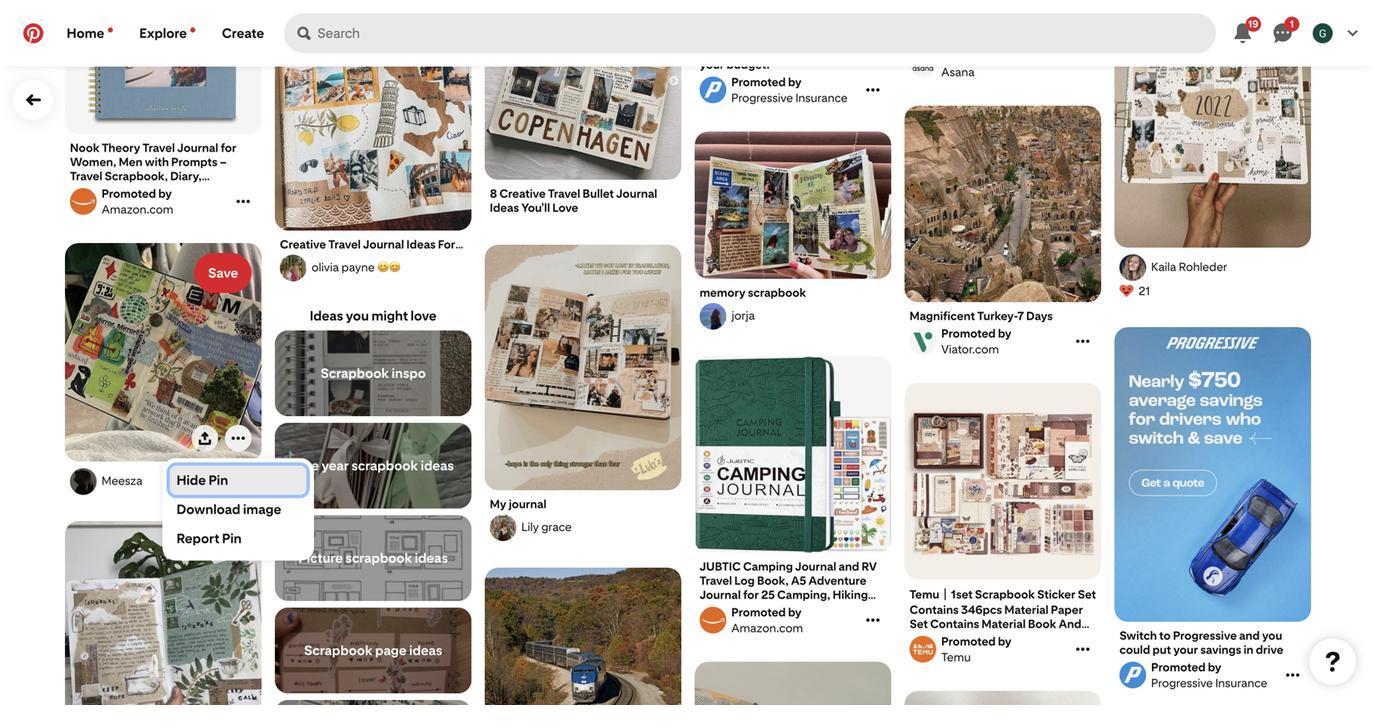 Task type: describe. For each thing, give the bounding box(es) containing it.
temu link
[[907, 635, 1072, 665]]

to
[[1160, 629, 1171, 643]]

scrapbook for scrapbook inspo
[[321, 366, 389, 382]]

your budget.
[[700, 57, 770, 72]]

save button
[[195, 253, 252, 293]]

picture scrapbook ideas
[[299, 551, 448, 567]]

switch to progressive and you could put your savings in drive link
[[1120, 629, 1307, 657]]

one year scrapbook ideas link
[[275, 423, 472, 509]]

this contains: nook theory travel journal for women, men with prompts – travel scrapbook, diary, bucketlist, roadtrip & adventure journal, travel planner gift, undated world travel journal, couples, teens (ocean) image
[[65, 0, 262, 134]]

ideas for scrapbook page ideas
[[409, 643, 442, 659]]

lily grace link
[[487, 515, 679, 542]]

in for savings
[[1244, 643, 1254, 657]]

olivia
[[312, 260, 339, 274]]

inspo
[[392, 366, 426, 382]]

pin for hide pin
[[209, 473, 228, 489]]

faster shipping. better service image
[[905, 383, 1102, 580]]

lily
[[522, 520, 539, 535]]

amazon.com link for this contains: jubtic camping journal and rv travel log book, a5 adventure journal for 25 camping, hiking journal, family travel books camper essentials camping gifts for women-dark green image
[[697, 606, 862, 636]]

izz3pboom322g image
[[715, 235, 742, 262]]

your
[[1174, 643, 1198, 657]]

might
[[372, 308, 408, 324]]

temu
[[942, 651, 971, 665]]

explore
[[139, 25, 187, 41]]

create link
[[209, 13, 278, 53]]

progressive insurance link for savings
[[1117, 661, 1282, 691]]

journal
[[509, 497, 547, 512]]

asana
[[942, 65, 975, 79]]

days
[[1027, 309, 1053, 323]]

magnificent turkey-7 days
[[910, 309, 1053, 323]]

explore link
[[126, 13, 209, 53]]

scrapbook inspo link
[[275, 331, 472, 417]]

progressive insurance for savings
[[1152, 677, 1268, 691]]

image
[[243, 502, 281, 518]]

8 creative travel bullet journal ideas you'll love link
[[490, 187, 677, 215]]

memory scrapbook
[[700, 286, 806, 300]]

greg robinson image
[[1313, 23, 1333, 43]]

kaila rohleder
[[1152, 260, 1228, 274]]

my journal
[[490, 497, 547, 512]]

did you know amtrak services over 500 destinations across the u.s.? it's true! with so many places to see and explore, there's bound to be a station near you. plus, with spacious seating and plenty of legroom, you can get to your destination in comfort and with ease. check it out today and book your next adventure on amtrak. image
[[485, 568, 682, 706]]

your
[[757, 29, 782, 43]]

this contains an image of: pin on journal image
[[65, 522, 262, 706]]

name
[[722, 29, 755, 43]]

8 creative travel bullet journal ideas you'll love
[[490, 187, 657, 215]]

pin for report pin
[[222, 531, 242, 547]]

creative
[[500, 187, 546, 201]]

my
[[490, 497, 507, 512]]

journal
[[616, 187, 657, 201]]

this contains an image of: creative travel journal ideas for all image
[[275, 0, 472, 231]]

1 vertical spatial this contains an image of: my journal image
[[695, 662, 892, 706]]

coverage
[[773, 43, 824, 57]]

insurance for savings
[[1216, 677, 1268, 691]]

picture scrapbook ideas link
[[275, 516, 472, 602]]

ideas for picture scrapbook ideas
[[415, 551, 448, 567]]

progressive insurance link for coverage
[[697, 75, 862, 105]]

rohleder
[[1179, 260, 1228, 274]]

grace
[[542, 520, 572, 535]]

turkey-
[[978, 309, 1018, 323]]

one
[[293, 458, 319, 474]]

the name your price® tool helps you find auto coverage in your budget.
[[700, 29, 874, 72]]

love
[[553, 201, 578, 215]]

page
[[375, 643, 407, 659]]

19 button
[[1223, 13, 1263, 53]]

this contains an image of: 8 creative travel bullet journal ideas you'll love image
[[485, 0, 682, 180]]

picture
[[299, 551, 343, 567]]

drive
[[1256, 643, 1284, 657]]

the
[[700, 29, 720, 43]]

amazon.com for amazon.com link corresponding to this contains: nook theory travel journal for women, men with prompts – travel scrapbook, diary, bucketlist, roadtrip & adventure journal, travel planner gift, undated world travel journal, couples, teens (ocean) image
[[102, 202, 173, 217]]

report pin
[[177, 531, 242, 547]]

payne
[[342, 260, 375, 274]]

viator.com
[[942, 342, 999, 357]]

7
[[1018, 309, 1024, 323]]

scrapbook for picture
[[346, 551, 412, 567]]

ideas inside one year scrapbook ideas link
[[421, 458, 454, 474]]

savings
[[1201, 643, 1242, 657]]

you'll
[[522, 201, 550, 215]]

0 horizontal spatial this contains an image of: image
[[65, 243, 262, 462]]

auto
[[746, 43, 771, 57]]



Task type: vqa. For each thing, say whether or not it's contained in the screenshot.
Amazon.com associated with This contains: Nook Theory Travel Journal for Women, Men with Prompts – Travel Scrapbook, Diary, Bucketlist, Roadtrip & Adventure Journal, Travel Planner Gift, Undated World Travel Journal, Couples, Teens (Ocean) image
yes



Task type: locate. For each thing, give the bounding box(es) containing it.
notifications image for home
[[108, 27, 113, 32]]

meesza
[[102, 474, 142, 488]]

progressive insurance down the name your price® tool helps you find auto coverage in your budget.
[[732, 91, 848, 105]]

insurance down savings
[[1216, 677, 1268, 691]]

amazon.com
[[102, 202, 173, 217], [732, 622, 803, 636]]

you right and
[[1263, 629, 1283, 643]]

amazon.com link
[[67, 187, 232, 217], [697, 606, 862, 636]]

visit > istanbul, cappadocia, pamukkale, ancient ephesus, house of virgin mary internal flight tickets, 4* accommodation, airport transfers, guiding in english, lunch at tours provided. explore the unesco sites of turkey with a customized 7 days tour from/to istanbul. enjoy a full-day guided tour to the heart of history and visit hagia sophia, topkapi palace, blue mosque, hippodrome, grand bazaar, explore cappadocia's underground cities, fairy chimneys, visit ancient ephesus; an archeological tr image
[[905, 106, 1102, 302]]

pin inside menu item
[[209, 473, 228, 489]]

0 vertical spatial progressive
[[732, 91, 793, 105]]

in
[[826, 43, 836, 57], [1244, 643, 1254, 657]]

asana link
[[907, 49, 1072, 79]]

1 vertical spatial amazon.com link
[[697, 606, 862, 636]]

find
[[722, 43, 744, 57]]

1 vertical spatial insurance
[[1216, 677, 1268, 691]]

you
[[700, 43, 720, 57], [346, 308, 369, 324], [1263, 629, 1283, 643]]

magnificent turkey-7 days link
[[910, 309, 1097, 323]]

scrapbook page ideas link
[[275, 608, 472, 694]]

this contains an image of: 60+ travel journal prompts to help you document your journey! | that adventurer image
[[905, 692, 1102, 706]]

0 horizontal spatial this contains an image of: my journal image
[[485, 245, 682, 491]]

notifications image inside explore link
[[190, 27, 195, 32]]

😊😊
[[377, 260, 401, 274]]

scrapbook left page
[[304, 643, 373, 659]]

ideas
[[490, 201, 519, 215], [310, 308, 343, 324]]

this contains an image of: my journal image
[[485, 245, 682, 491], [695, 662, 892, 706]]

in left helps
[[826, 43, 836, 57]]

21 link
[[1120, 281, 1307, 301]]

in inside 'switch to progressive and you could put your savings in drive'
[[1244, 643, 1254, 657]]

1 horizontal spatial insurance
[[1216, 677, 1268, 691]]

lily grace
[[522, 520, 572, 535]]

year
[[322, 458, 349, 474]]

21
[[1139, 284, 1151, 298]]

1 horizontal spatial amazon.com
[[732, 622, 803, 636]]

hide pin
[[177, 473, 228, 489]]

scrapbook for memory
[[748, 286, 806, 300]]

kaila
[[1152, 260, 1177, 274]]

ideas inside '8 creative travel bullet journal ideas you'll love'
[[490, 201, 519, 215]]

kaila rohleder link
[[1117, 254, 1309, 281]]

progressive insurance link
[[697, 75, 862, 105], [1117, 661, 1282, 691]]

1 horizontal spatial this contains an image of: image
[[1115, 22, 1312, 248]]

0 vertical spatial ideas
[[490, 201, 519, 215]]

0 vertical spatial you
[[700, 43, 720, 57]]

1 vertical spatial progressive
[[1173, 629, 1237, 643]]

0 vertical spatial amazon.com link
[[67, 187, 232, 217]]

pin down download image
[[222, 531, 242, 547]]

insurance down the coverage
[[796, 91, 848, 105]]

progressive insurance for coverage
[[732, 91, 848, 105]]

hide
[[177, 473, 206, 489]]

0 horizontal spatial you
[[346, 308, 369, 324]]

in for coverage
[[826, 43, 836, 57]]

izz3pboom322g link
[[715, 235, 742, 262]]

2 horizontal spatial you
[[1263, 629, 1283, 643]]

0 horizontal spatial progressive insurance
[[732, 91, 848, 105]]

0 horizontal spatial insurance
[[796, 91, 848, 105]]

progressive insurance link down your
[[1117, 661, 1282, 691]]

progressive insurance down savings
[[1152, 677, 1268, 691]]

1 vertical spatial progressive insurance link
[[1117, 661, 1282, 691]]

viator.com link
[[907, 327, 1072, 357]]

scrapbook
[[321, 366, 389, 382], [304, 643, 373, 659]]

scrapbook for scrapbook page ideas
[[304, 643, 373, 659]]

0 vertical spatial scrapbook
[[321, 366, 389, 382]]

1 horizontal spatial you
[[700, 43, 720, 57]]

scrapbook page ideas
[[304, 643, 442, 659]]

0 vertical spatial this contains an image of: my journal image
[[485, 245, 682, 491]]

notifications image right home
[[108, 27, 113, 32]]

1 vertical spatial ideas
[[415, 551, 448, 567]]

progressive inside 'switch to progressive and you could put your savings in drive'
[[1173, 629, 1237, 643]]

progressive for your
[[1152, 677, 1213, 691]]

create
[[222, 25, 264, 41]]

1 vertical spatial in
[[1244, 643, 1254, 657]]

you left might at left top
[[346, 308, 369, 324]]

1 vertical spatial progressive insurance
[[1152, 677, 1268, 691]]

progressive insurance link down the name your price® tool helps you find auto coverage in your budget.
[[697, 75, 862, 105]]

2 notifications image from the left
[[190, 27, 195, 32]]

amazon.com for amazon.com link for this contains: jubtic camping journal and rv travel log book, a5 adventure journal for 25 camping, hiking journal, family travel books camper essentials camping gifts for women-dark green image
[[732, 622, 803, 636]]

bullet
[[583, 187, 614, 201]]

jorja
[[732, 309, 755, 323]]

this contains an image of: image
[[1115, 22, 1312, 248], [65, 243, 262, 462]]

0 horizontal spatial progressive insurance link
[[697, 75, 862, 105]]

insurance
[[796, 91, 848, 105], [1216, 677, 1268, 691]]

home
[[67, 25, 104, 41]]

notifications image inside home link
[[108, 27, 113, 32]]

0 vertical spatial scrapbook
[[748, 286, 806, 300]]

0 vertical spatial progressive insurance link
[[697, 75, 862, 105]]

ideas you might love
[[310, 308, 437, 324]]

1 button
[[1263, 13, 1303, 53]]

price® tool
[[784, 29, 842, 43]]

search icon image
[[298, 27, 311, 40]]

1 horizontal spatial in
[[1244, 643, 1254, 657]]

memory
[[700, 286, 746, 300]]

meesza link
[[67, 469, 259, 495]]

ideas down olivia
[[310, 308, 343, 324]]

jorja link
[[697, 303, 889, 330]]

put
[[1153, 643, 1172, 657]]

the name your price® tool helps you find auto coverage in your budget. link
[[700, 29, 887, 72]]

0 vertical spatial amazon.com
[[102, 202, 173, 217]]

2 vertical spatial scrapbook
[[346, 551, 412, 567]]

0 horizontal spatial ideas
[[310, 308, 343, 324]]

download image
[[177, 502, 281, 518]]

2 vertical spatial progressive
[[1152, 677, 1213, 691]]

you left find
[[700, 43, 720, 57]]

report
[[177, 531, 220, 547]]

notifications image for explore
[[190, 27, 195, 32]]

helps
[[844, 29, 874, 43]]

scrapbook
[[748, 286, 806, 300], [352, 458, 418, 474], [346, 551, 412, 567]]

1 vertical spatial pin
[[222, 531, 242, 547]]

0 horizontal spatial notifications image
[[108, 27, 113, 32]]

memory scrapbook link
[[700, 286, 887, 300]]

1 vertical spatial scrapbook
[[304, 643, 373, 659]]

8
[[490, 187, 497, 201]]

notifications image
[[108, 27, 113, 32], [190, 27, 195, 32]]

1 horizontal spatial this contains an image of: my journal image
[[695, 662, 892, 706]]

home link
[[53, 13, 126, 53]]

olivia payne 😊😊
[[312, 260, 401, 274]]

1 horizontal spatial ideas
[[490, 201, 519, 215]]

my journal link
[[490, 497, 677, 512]]

19
[[1249, 18, 1259, 30]]

love
[[411, 308, 437, 324]]

1 horizontal spatial progressive insurance
[[1152, 677, 1268, 691]]

amazon.com link for this contains: nook theory travel journal for women, men with prompts – travel scrapbook, diary, bucketlist, roadtrip & adventure journal, travel planner gift, undated world travel journal, couples, teens (ocean) image
[[67, 187, 232, 217]]

one year scrapbook ideas
[[293, 458, 454, 474]]

download
[[177, 502, 240, 518]]

1 horizontal spatial notifications image
[[190, 27, 195, 32]]

you inside 'switch to progressive and you could put your savings in drive'
[[1263, 629, 1283, 643]]

0 horizontal spatial in
[[826, 43, 836, 57]]

switch to progressive and you could put your savings in drive
[[1120, 629, 1284, 657]]

1
[[1290, 18, 1294, 30]]

this contains: jubtic camping journal and rv travel log book, a5 adventure journal for 25 camping, hiking journal, family travel books camper essentials camping gifts for women-dark green image
[[695, 357, 892, 553]]

insurance for coverage
[[796, 91, 848, 105]]

0 horizontal spatial amazon.com
[[102, 202, 173, 217]]

1 vertical spatial scrapbook
[[352, 458, 418, 474]]

Search text field
[[318, 13, 1217, 53]]

olivia payne 😊😊 link
[[277, 255, 469, 282]]

progressive for auto
[[732, 91, 793, 105]]

save
[[208, 265, 238, 281]]

progressive right to
[[1173, 629, 1237, 643]]

progressive
[[732, 91, 793, 105], [1173, 629, 1237, 643], [1152, 677, 1213, 691]]

1 vertical spatial you
[[346, 308, 369, 324]]

ideas inside scrapbook page ideas link
[[409, 643, 442, 659]]

progressive down your
[[1152, 677, 1213, 691]]

pin right hide
[[209, 473, 228, 489]]

2 vertical spatial you
[[1263, 629, 1283, 643]]

1 vertical spatial ideas
[[310, 308, 343, 324]]

0 horizontal spatial amazon.com link
[[67, 187, 232, 217]]

this contains an image of: switch to progressive and you could put your savings in drive image
[[1115, 327, 1312, 622]]

progressive down your budget.
[[732, 91, 793, 105]]

hide pin menu item
[[170, 466, 307, 495]]

scrapbook right picture on the bottom left of the page
[[346, 551, 412, 567]]

scrapbook up jorja link
[[748, 286, 806, 300]]

progressive insurance
[[732, 91, 848, 105], [1152, 677, 1268, 691]]

0 vertical spatial in
[[826, 43, 836, 57]]

1 horizontal spatial progressive insurance link
[[1117, 661, 1282, 691]]

switch
[[1120, 629, 1157, 643]]

1 horizontal spatial amazon.com link
[[697, 606, 862, 636]]

you inside the name your price® tool helps you find auto coverage in your budget.
[[700, 43, 720, 57]]

1 vertical spatial amazon.com
[[732, 622, 803, 636]]

travel
[[548, 187, 581, 201]]

scrapbook inspo
[[321, 366, 426, 382]]

0 vertical spatial pin
[[209, 473, 228, 489]]

scrapbook right year
[[352, 458, 418, 474]]

this contains an image of: memory scrapbook image
[[695, 132, 892, 279]]

in inside the name your price® tool helps you find auto coverage in your budget.
[[826, 43, 836, 57]]

0 vertical spatial progressive insurance
[[732, 91, 848, 105]]

ideas left you'll
[[490, 201, 519, 215]]

ideas
[[421, 458, 454, 474], [415, 551, 448, 567], [409, 643, 442, 659]]

0 vertical spatial insurance
[[796, 91, 848, 105]]

magnificent
[[910, 309, 975, 323]]

and
[[1240, 629, 1260, 643]]

could
[[1120, 643, 1151, 657]]

1 notifications image from the left
[[108, 27, 113, 32]]

notifications image right the explore
[[190, 27, 195, 32]]

scrapbook left the inspo
[[321, 366, 389, 382]]

ideas inside picture scrapbook ideas link
[[415, 551, 448, 567]]

in left the drive
[[1244, 643, 1254, 657]]

2 vertical spatial ideas
[[409, 643, 442, 659]]

0 vertical spatial ideas
[[421, 458, 454, 474]]



